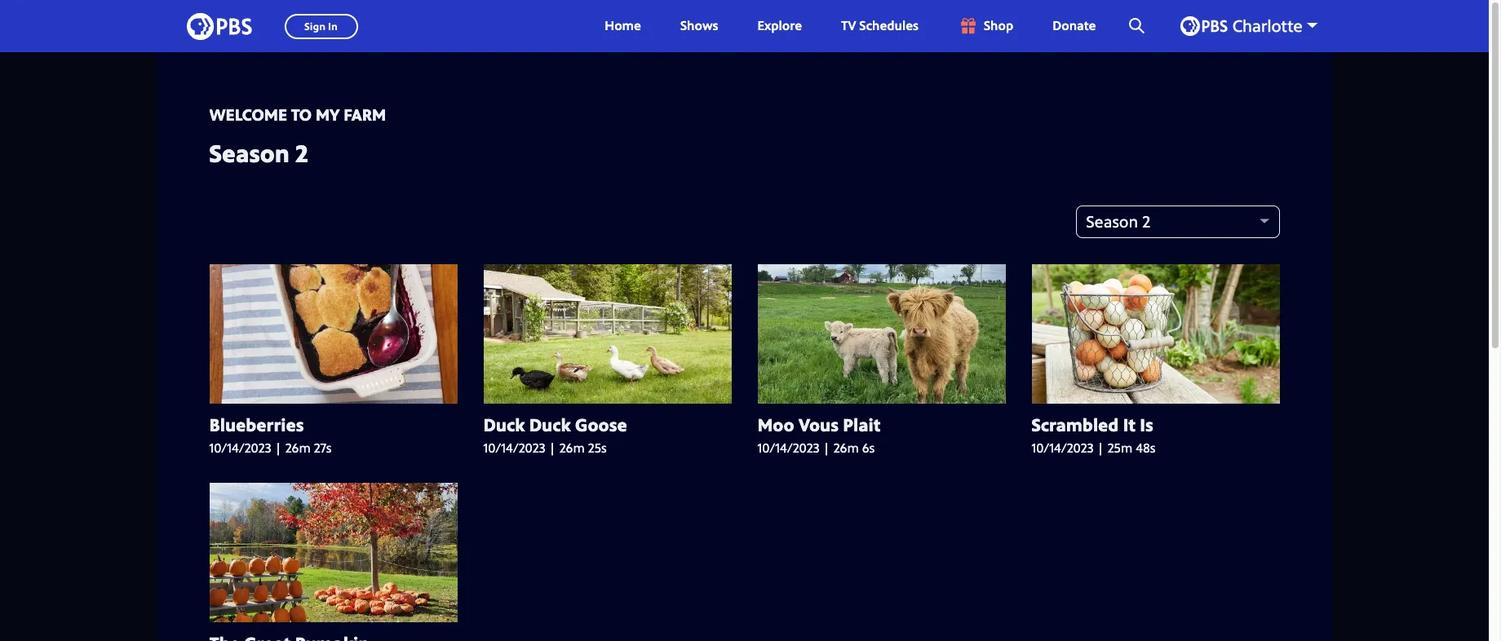 Task type: vqa. For each thing, say whether or not it's contained in the screenshot.


Task type: locate. For each thing, give the bounding box(es) containing it.
search image
[[1129, 18, 1144, 33]]

shop
[[984, 17, 1013, 35]]

27s
[[314, 439, 332, 457]]

10/14/2023 for duck duck goose
[[483, 439, 545, 457]]

1 10/14/2023 from the left
[[209, 439, 271, 457]]

1 | from the left
[[275, 439, 282, 457]]

duck
[[483, 412, 525, 436], [529, 412, 571, 436]]

home
[[605, 17, 641, 35]]

to
[[291, 104, 312, 126]]

3 26m from the left
[[834, 439, 859, 457]]

2 | from the left
[[549, 439, 556, 457]]

1 26m from the left
[[285, 439, 311, 457]]

| for scrambled
[[1097, 439, 1104, 457]]

3 10/14/2023 from the left
[[758, 439, 820, 457]]

1 horizontal spatial duck
[[529, 412, 571, 436]]

26m for duck
[[559, 439, 585, 457]]

donate
[[1053, 17, 1096, 35]]

moo
[[758, 412, 794, 436]]

1 duck from the left
[[483, 412, 525, 436]]

26m
[[285, 439, 311, 457], [559, 439, 585, 457], [834, 439, 859, 457]]

it
[[1123, 412, 1136, 436]]

26m inside duck duck goose 10/14/2023 | 26m 25s
[[559, 439, 585, 457]]

25s
[[588, 439, 607, 457]]

2 10/14/2023 from the left
[[483, 439, 545, 457]]

plait
[[843, 412, 881, 436]]

48s
[[1136, 439, 1156, 457]]

video thumbnail: welcome to my farm scrambled it is image
[[1032, 264, 1280, 404]]

1 horizontal spatial 26m
[[559, 439, 585, 457]]

2
[[295, 136, 308, 169]]

0 horizontal spatial 26m
[[285, 439, 311, 457]]

0 horizontal spatial duck
[[483, 412, 525, 436]]

| left 25m
[[1097, 439, 1104, 457]]

| for moo
[[823, 439, 830, 457]]

explore link
[[741, 0, 818, 52]]

10/14/2023 inside scrambled it is 10/14/2023 | 25m 48s
[[1032, 439, 1094, 457]]

2 26m from the left
[[559, 439, 585, 457]]

blueberries link
[[209, 412, 457, 437]]

| down vous on the right of the page
[[823, 439, 830, 457]]

26m inside "moo vous plait 10/14/2023 | 26m 6s"
[[834, 439, 859, 457]]

video thumbnail: welcome to my farm moo vous plait image
[[758, 264, 1006, 404]]

3 | from the left
[[823, 439, 830, 457]]

10/14/2023 inside duck duck goose 10/14/2023 | 26m 25s
[[483, 439, 545, 457]]

10/14/2023 inside the blueberries 10/14/2023 | 26m 27s
[[209, 439, 271, 457]]

| inside "moo vous plait 10/14/2023 | 26m 6s"
[[823, 439, 830, 457]]

| left 25s
[[549, 439, 556, 457]]

10/14/2023 inside "moo vous plait 10/14/2023 | 26m 6s"
[[758, 439, 820, 457]]

tv schedules
[[841, 17, 919, 35]]

10/14/2023 for scrambled it is
[[1032, 439, 1094, 457]]

6s
[[862, 439, 875, 457]]

4 10/14/2023 from the left
[[1032, 439, 1094, 457]]

scrambled
[[1032, 412, 1119, 436]]

pbs image
[[186, 8, 252, 44]]

|
[[275, 439, 282, 457], [549, 439, 556, 457], [823, 439, 830, 457], [1097, 439, 1104, 457]]

26m left 25s
[[559, 439, 585, 457]]

2 horizontal spatial 26m
[[834, 439, 859, 457]]

welcome to my farm
[[209, 104, 386, 126]]

scrambled it is link
[[1032, 412, 1280, 437]]

duck duck goose 10/14/2023 | 26m 25s
[[483, 412, 627, 457]]

26m left 6s
[[834, 439, 859, 457]]

4 | from the left
[[1097, 439, 1104, 457]]

is
[[1140, 412, 1153, 436]]

| inside duck duck goose 10/14/2023 | 26m 25s
[[549, 439, 556, 457]]

| inside scrambled it is 10/14/2023 | 25m 48s
[[1097, 439, 1104, 457]]

farm
[[344, 104, 386, 126]]

vous
[[799, 412, 839, 436]]

blueberries
[[209, 412, 304, 436]]

26m left "27s"
[[285, 439, 311, 457]]

2 duck from the left
[[529, 412, 571, 436]]

| down blueberries
[[275, 439, 282, 457]]

10/14/2023
[[209, 439, 271, 457], [483, 439, 545, 457], [758, 439, 820, 457], [1032, 439, 1094, 457]]



Task type: describe. For each thing, give the bounding box(es) containing it.
blueberries 10/14/2023 | 26m 27s
[[209, 412, 332, 457]]

shows link
[[664, 0, 735, 52]]

explore
[[757, 17, 802, 35]]

moo vous plait link
[[758, 412, 1006, 437]]

scrambled it is 10/14/2023 | 25m 48s
[[1032, 412, 1156, 457]]

moo vous plait 10/14/2023 | 26m 6s
[[758, 412, 881, 457]]

26m inside the blueberries 10/14/2023 | 26m 27s
[[285, 439, 311, 457]]

pbs charlotte image
[[1180, 16, 1302, 36]]

shows
[[680, 17, 718, 35]]

season 2
[[209, 136, 308, 169]]

schedules
[[859, 17, 919, 35]]

video thumbnail: welcome to my farm duck duck goose image
[[483, 264, 731, 404]]

my
[[316, 104, 340, 126]]

season
[[209, 136, 289, 169]]

home link
[[589, 0, 658, 52]]

duck duck goose link
[[483, 412, 731, 437]]

goose
[[575, 412, 627, 436]]

26m for moo
[[834, 439, 859, 457]]

donate link
[[1036, 0, 1112, 52]]

welcome to my farm link
[[209, 104, 386, 126]]

shop link
[[941, 0, 1030, 52]]

video thumbnail: welcome to my farm blueberries image
[[209, 264, 457, 404]]

tv
[[841, 17, 856, 35]]

video thumbnail: welcome to my farm the great pumpkin image
[[209, 483, 457, 623]]

25m
[[1108, 439, 1133, 457]]

| inside the blueberries 10/14/2023 | 26m 27s
[[275, 439, 282, 457]]

10/14/2023 for moo vous plait
[[758, 439, 820, 457]]

welcome
[[209, 104, 287, 126]]

| for duck
[[549, 439, 556, 457]]

tv schedules link
[[825, 0, 935, 52]]



